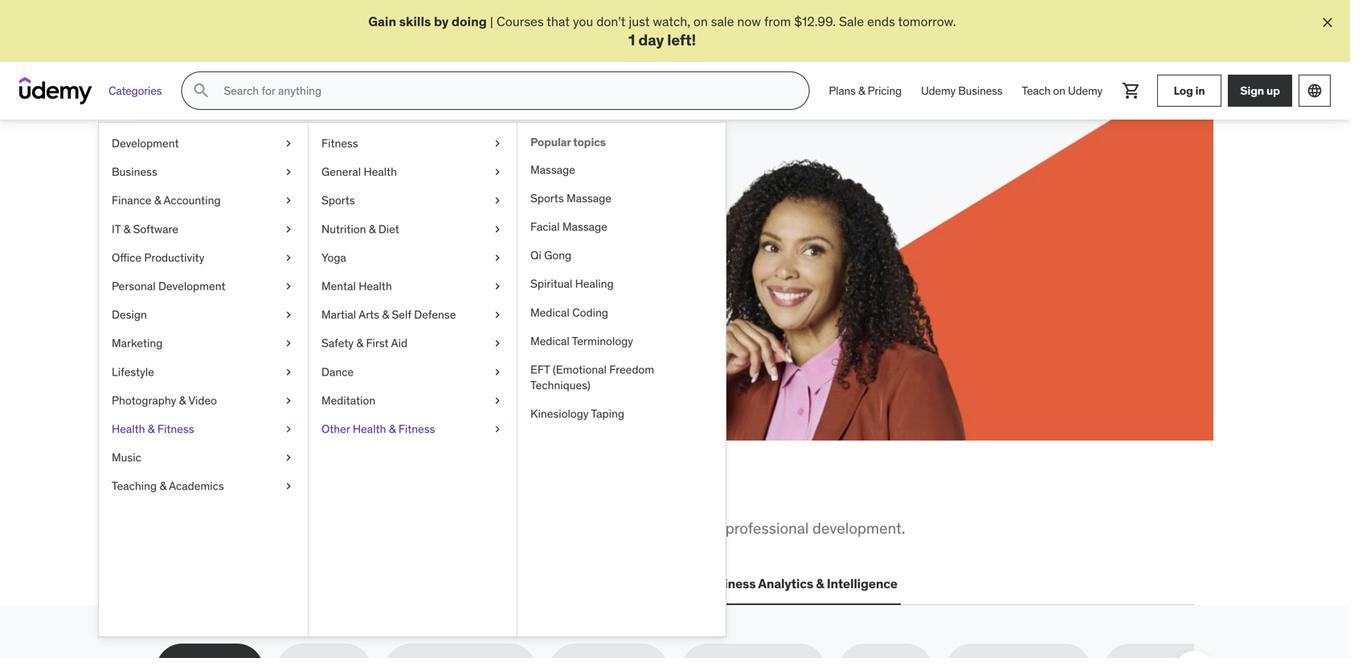 Task type: locate. For each thing, give the bounding box(es) containing it.
0 horizontal spatial sports
[[321, 194, 355, 208]]

0 horizontal spatial in
[[343, 262, 353, 278]]

by
[[434, 13, 449, 30]]

sign up link
[[1228, 75, 1292, 107]]

1 horizontal spatial sale
[[839, 13, 864, 30]]

1 vertical spatial ends
[[301, 280, 329, 296]]

nutrition & diet
[[321, 222, 399, 237]]

courses up at
[[214, 262, 261, 278]]

business analytics & intelligence button
[[698, 566, 901, 604]]

xsmall image inside dance "link"
[[491, 365, 504, 381]]

popular topics
[[530, 135, 606, 150]]

xsmall image inside martial arts & self defense link
[[491, 308, 504, 323]]

0 horizontal spatial business
[[112, 165, 157, 179]]

courses inside learn, practice, succeed (and save) courses for every skill in your learning journey, starting at $12.99. sale ends tomorrow.
[[214, 262, 261, 278]]

medical for medical terminology
[[530, 334, 570, 349]]

& right teaching
[[160, 480, 166, 494]]

xsmall image for personal development
[[282, 279, 295, 295]]

medical down spiritual
[[530, 306, 570, 320]]

close image
[[1320, 14, 1336, 31]]

xsmall image for general health
[[491, 165, 504, 180]]

fitness down photography & video
[[157, 422, 194, 437]]

xsmall image inside safety & first aid link
[[491, 336, 504, 352]]

xsmall image inside meditation link
[[491, 393, 504, 409]]

meditation
[[321, 394, 375, 408]]

healing
[[575, 277, 614, 292]]

xsmall image
[[282, 136, 295, 152], [491, 136, 504, 152], [282, 165, 295, 180], [282, 193, 295, 209], [282, 222, 295, 238], [491, 222, 504, 238], [282, 250, 295, 266], [491, 279, 504, 295], [282, 308, 295, 323], [282, 336, 295, 352], [282, 365, 295, 381], [491, 365, 504, 381], [282, 393, 295, 409], [282, 479, 295, 495]]

it inside it & software link
[[112, 222, 121, 237]]

popular
[[530, 135, 571, 150]]

it left certifications
[[289, 576, 299, 593]]

& left first
[[356, 337, 363, 351]]

all
[[156, 479, 193, 512]]

1 vertical spatial it
[[289, 576, 299, 593]]

office
[[112, 251, 141, 265]]

massage down popular
[[530, 163, 575, 177]]

xsmall image inside photography & video link
[[282, 393, 295, 409]]

martial arts & self defense
[[321, 308, 456, 322]]

on right teach
[[1053, 83, 1065, 98]]

0 vertical spatial ends
[[867, 13, 895, 30]]

eft
[[530, 363, 550, 377]]

& for pricing
[[858, 83, 865, 98]]

mental
[[321, 279, 356, 294]]

2 vertical spatial in
[[434, 479, 459, 512]]

xsmall image inside development link
[[282, 136, 295, 152]]

xsmall image for martial arts & self defense
[[491, 308, 504, 323]]

topics
[[573, 135, 606, 150]]

it
[[112, 222, 121, 237], [289, 576, 299, 593]]

udemy left shopping cart with 0 items image
[[1068, 83, 1103, 98]]

health down your
[[359, 279, 392, 294]]

xsmall image inside mental health link
[[491, 279, 504, 295]]

music
[[112, 451, 141, 465]]

0 vertical spatial massage
[[530, 163, 575, 177]]

in up 'mental health'
[[343, 262, 353, 278]]

yoga
[[321, 251, 346, 265]]

1 vertical spatial tomorrow.
[[332, 280, 390, 296]]

business analytics & intelligence
[[701, 576, 898, 593]]

1 horizontal spatial tomorrow.
[[898, 13, 956, 30]]

2 horizontal spatial business
[[958, 83, 1003, 98]]

science
[[520, 576, 567, 593]]

$12.99. right from
[[794, 13, 836, 30]]

practice,
[[302, 190, 411, 223]]

you up the to at the left of the page
[[317, 479, 363, 512]]

0 horizontal spatial tomorrow.
[[332, 280, 390, 296]]

massage inside massage link
[[530, 163, 575, 177]]

xsmall image inside general health link
[[491, 165, 504, 180]]

0 vertical spatial you
[[573, 13, 593, 30]]

2 horizontal spatial skills
[[399, 13, 431, 30]]

& for software
[[123, 222, 130, 237]]

xsmall image inside lifestyle link
[[282, 365, 295, 381]]

tomorrow. inside learn, practice, succeed (and save) courses for every skill in your learning journey, starting at $12.99. sale ends tomorrow.
[[332, 280, 390, 296]]

sports down general
[[321, 194, 355, 208]]

xsmall image inside "music" link
[[282, 451, 295, 466]]

gain
[[368, 13, 396, 30]]

you right that
[[573, 13, 593, 30]]

sale inside gain skills by doing | courses that you don't just watch, on sale now from $12.99. sale ends tomorrow. 1 day left!
[[839, 13, 864, 30]]

0 vertical spatial $12.99.
[[794, 13, 836, 30]]

0 vertical spatial courses
[[497, 13, 544, 30]]

1 vertical spatial massage
[[567, 191, 611, 206]]

tomorrow. for save)
[[332, 280, 390, 296]]

sports up facial
[[530, 191, 564, 206]]

1 horizontal spatial fitness
[[321, 136, 358, 151]]

martial
[[321, 308, 356, 322]]

business
[[958, 83, 1003, 98], [112, 165, 157, 179], [701, 576, 756, 593]]

& left "video"
[[179, 394, 186, 408]]

development down 'office productivity' link
[[158, 279, 225, 294]]

xsmall image inside 'office productivity' link
[[282, 250, 295, 266]]

massage down sports massage
[[562, 220, 607, 234]]

0 vertical spatial tomorrow.
[[898, 13, 956, 30]]

1 vertical spatial business
[[112, 165, 157, 179]]

udemy business
[[921, 83, 1003, 98]]

sale for save)
[[273, 280, 298, 296]]

submit search image
[[192, 81, 211, 101]]

ends
[[867, 13, 895, 30], [301, 280, 329, 296]]

xsmall image inside it & software link
[[282, 222, 295, 238]]

spiritual healing link
[[518, 270, 726, 299]]

general health
[[321, 165, 397, 179]]

xsmall image for office productivity
[[282, 250, 295, 266]]

0 horizontal spatial on
[[693, 13, 708, 30]]

it & software link
[[99, 215, 308, 244]]

on inside gain skills by doing | courses that you don't just watch, on sale now from $12.99. sale ends tomorrow. 1 day left!
[[693, 13, 708, 30]]

skills left by in the left top of the page
[[399, 13, 431, 30]]

on left the sale
[[693, 13, 708, 30]]

1 vertical spatial sale
[[273, 280, 298, 296]]

gain skills by doing | courses that you don't just watch, on sale now from $12.99. sale ends tomorrow. 1 day left!
[[368, 13, 956, 49]]

ends for |
[[867, 13, 895, 30]]

business link
[[99, 158, 308, 187]]

critical
[[195, 519, 241, 539]]

dance
[[321, 365, 354, 380]]

choose a language image
[[1307, 83, 1323, 99]]

in
[[1195, 83, 1205, 98], [343, 262, 353, 278], [434, 479, 459, 512]]

xsmall image inside health & fitness link
[[282, 422, 295, 438]]

in up topics,
[[434, 479, 459, 512]]

intelligence
[[827, 576, 898, 593]]

workplace
[[244, 519, 314, 539]]

0 vertical spatial sale
[[839, 13, 864, 30]]

1 vertical spatial in
[[343, 262, 353, 278]]

massage inside sports massage link
[[567, 191, 611, 206]]

&
[[858, 83, 865, 98], [154, 194, 161, 208], [123, 222, 130, 237], [369, 222, 376, 237], [382, 308, 389, 322], [356, 337, 363, 351], [179, 394, 186, 408], [148, 422, 155, 437], [389, 422, 396, 437], [160, 480, 166, 494], [816, 576, 824, 593]]

ends up pricing
[[867, 13, 895, 30]]

1 vertical spatial courses
[[214, 262, 261, 278]]

1 horizontal spatial you
[[573, 13, 593, 30]]

0 horizontal spatial skills
[[244, 479, 312, 512]]

& right analytics at the right bottom
[[816, 576, 824, 593]]

massage up facial massage in the left of the page
[[567, 191, 611, 206]]

2 medical from the top
[[530, 334, 570, 349]]

& down photography
[[148, 422, 155, 437]]

1 vertical spatial you
[[317, 479, 363, 512]]

it up 'office'
[[112, 222, 121, 237]]

diet
[[378, 222, 399, 237]]

xsmall image inside sports link
[[491, 193, 504, 209]]

0 horizontal spatial it
[[112, 222, 121, 237]]

& for fitness
[[148, 422, 155, 437]]

xsmall image for other health & fitness
[[491, 422, 504, 438]]

& right finance
[[154, 194, 161, 208]]

ends inside gain skills by doing | courses that you don't just watch, on sale now from $12.99. sale ends tomorrow. 1 day left!
[[867, 13, 895, 30]]

skills left the to at the left of the page
[[318, 519, 352, 539]]

other
[[321, 422, 350, 437]]

xsmall image inside personal development link
[[282, 279, 295, 295]]

skills inside gain skills by doing | courses that you don't just watch, on sale now from $12.99. sale ends tomorrow. 1 day left!
[[399, 13, 431, 30]]

courses for (and
[[214, 262, 261, 278]]

succeed
[[416, 190, 516, 223]]

1 horizontal spatial on
[[1053, 83, 1065, 98]]

every
[[283, 262, 314, 278]]

xsmall image for yoga
[[491, 250, 504, 266]]

1 horizontal spatial courses
[[497, 13, 544, 30]]

qi gong link
[[518, 242, 726, 270]]

it & software
[[112, 222, 178, 237]]

$12.99. inside gain skills by doing | courses that you don't just watch, on sale now from $12.99. sale ends tomorrow. 1 day left!
[[794, 13, 836, 30]]

& left 'diet'
[[369, 222, 376, 237]]

0 horizontal spatial sale
[[273, 280, 298, 296]]

in inside all the skills you need in one place from critical workplace skills to technical topics, our catalog supports well-rounded professional development.
[[434, 479, 459, 512]]

0 vertical spatial it
[[112, 222, 121, 237]]

0 vertical spatial business
[[958, 83, 1003, 98]]

tomorrow. down your
[[332, 280, 390, 296]]

need
[[368, 479, 429, 512]]

business left teach
[[958, 83, 1003, 98]]

1 vertical spatial $12.99.
[[228, 280, 270, 296]]

1 horizontal spatial $12.99.
[[794, 13, 836, 30]]

1 vertical spatial on
[[1053, 83, 1065, 98]]

first
[[366, 337, 389, 351]]

xsmall image inside the 'yoga' link
[[491, 250, 504, 266]]

xsmall image inside the fitness link
[[491, 136, 504, 152]]

place
[[514, 479, 581, 512]]

at
[[214, 280, 225, 296]]

courses right |
[[497, 13, 544, 30]]

to
[[356, 519, 370, 539]]

1 horizontal spatial in
[[434, 479, 459, 512]]

gong
[[544, 249, 572, 263]]

massage inside facial massage link
[[562, 220, 607, 234]]

0 horizontal spatial udemy
[[921, 83, 956, 98]]

topics,
[[438, 519, 484, 539]]

skills up workplace
[[244, 479, 312, 512]]

in inside learn, practice, succeed (and save) courses for every skill in your learning journey, starting at $12.99. sale ends tomorrow.
[[343, 262, 353, 278]]

xsmall image for business
[[282, 165, 295, 180]]

0 vertical spatial in
[[1195, 83, 1205, 98]]

2 udemy from the left
[[1068, 83, 1103, 98]]

2 vertical spatial business
[[701, 576, 756, 593]]

teaching & academics
[[112, 480, 224, 494]]

it for it & software
[[112, 222, 121, 237]]

medical up eft
[[530, 334, 570, 349]]

2 vertical spatial skills
[[318, 519, 352, 539]]

1 horizontal spatial udemy
[[1068, 83, 1103, 98]]

udemy
[[921, 83, 956, 98], [1068, 83, 1103, 98]]

2 vertical spatial massage
[[562, 220, 607, 234]]

& up 'office'
[[123, 222, 130, 237]]

xsmall image inside marketing link
[[282, 336, 295, 352]]

$12.99. for |
[[794, 13, 836, 30]]

1 horizontal spatial business
[[701, 576, 756, 593]]

& inside button
[[816, 576, 824, 593]]

1 horizontal spatial it
[[289, 576, 299, 593]]

xsmall image inside design 'link'
[[282, 308, 295, 323]]

0 horizontal spatial you
[[317, 479, 363, 512]]

massage for facial massage
[[562, 220, 607, 234]]

$12.99. down for
[[228, 280, 270, 296]]

0 vertical spatial skills
[[399, 13, 431, 30]]

0 horizontal spatial courses
[[214, 262, 261, 278]]

data
[[489, 576, 517, 593]]

health right general
[[364, 165, 397, 179]]

yoga link
[[309, 244, 517, 273]]

sale down every
[[273, 280, 298, 296]]

sale
[[839, 13, 864, 30], [273, 280, 298, 296]]

journey,
[[433, 262, 478, 278]]

1 vertical spatial medical
[[530, 334, 570, 349]]

& right plans
[[858, 83, 865, 98]]

tomorrow.
[[898, 13, 956, 30], [332, 280, 390, 296]]

udemy image
[[19, 77, 92, 105]]

safety
[[321, 337, 354, 351]]

fitness
[[321, 136, 358, 151], [157, 422, 194, 437], [398, 422, 435, 437]]

1 horizontal spatial ends
[[867, 13, 895, 30]]

business left analytics at the right bottom
[[701, 576, 756, 593]]

tomorrow. up udemy business at the top
[[898, 13, 956, 30]]

medical
[[530, 306, 570, 320], [530, 334, 570, 349]]

xsmall image inside the business "link"
[[282, 165, 295, 180]]

2 horizontal spatial in
[[1195, 83, 1205, 98]]

xsmall image inside other health & fitness link
[[491, 422, 504, 438]]

1 horizontal spatial skills
[[318, 519, 352, 539]]

business inside the business "link"
[[112, 165, 157, 179]]

xsmall image inside teaching & academics "link"
[[282, 479, 295, 495]]

it inside it certifications button
[[289, 576, 299, 593]]

xsmall image inside 'nutrition & diet' link
[[491, 222, 504, 238]]

xsmall image for safety & first aid
[[491, 336, 504, 352]]

Search for anything text field
[[220, 77, 789, 105]]

sports for sports
[[321, 194, 355, 208]]

other health & fitness element
[[517, 123, 726, 637]]

health & fitness link
[[99, 416, 308, 444]]

that
[[547, 13, 570, 30]]

0 vertical spatial on
[[693, 13, 708, 30]]

general
[[321, 165, 361, 179]]

marketing
[[112, 337, 163, 351]]

business inside udemy business link
[[958, 83, 1003, 98]]

one
[[464, 479, 510, 512]]

business inside business analytics & intelligence button
[[701, 576, 756, 593]]

personal
[[112, 279, 156, 294]]

ends for save)
[[301, 280, 329, 296]]

fitness up general
[[321, 136, 358, 151]]

taping
[[591, 407, 624, 422]]

ends down skill on the top left of the page
[[301, 280, 329, 296]]

0 horizontal spatial $12.99.
[[228, 280, 270, 296]]

health right the other
[[353, 422, 386, 437]]

you inside all the skills you need in one place from critical workplace skills to technical topics, our catalog supports well-rounded professional development.
[[317, 479, 363, 512]]

save)
[[275, 222, 338, 255]]

1 medical from the top
[[530, 306, 570, 320]]

fitness down meditation link
[[398, 422, 435, 437]]

xsmall image for health & fitness
[[282, 422, 295, 438]]

sports inside other health & fitness element
[[530, 191, 564, 206]]

xsmall image for it & software
[[282, 222, 295, 238]]

in right log
[[1195, 83, 1205, 98]]

business up finance
[[112, 165, 157, 179]]

teach on udemy
[[1022, 83, 1103, 98]]

sale up plans
[[839, 13, 864, 30]]

& inside "link"
[[160, 480, 166, 494]]

xsmall image for finance & accounting
[[282, 193, 295, 209]]

$12.99. inside learn, practice, succeed (and save) courses for every skill in your learning journey, starting at $12.99. sale ends tomorrow.
[[228, 280, 270, 296]]

medical terminology
[[530, 334, 633, 349]]

1 horizontal spatial sports
[[530, 191, 564, 206]]

courses inside gain skills by doing | courses that you don't just watch, on sale now from $12.99. sale ends tomorrow. 1 day left!
[[497, 13, 544, 30]]

xsmall image inside finance & accounting link
[[282, 193, 295, 209]]

ends inside learn, practice, succeed (and save) courses for every skill in your learning journey, starting at $12.99. sale ends tomorrow.
[[301, 280, 329, 296]]

0 horizontal spatial ends
[[301, 280, 329, 296]]

0 vertical spatial medical
[[530, 306, 570, 320]]

development down categories dropdown button
[[112, 136, 179, 151]]

medical coding link
[[518, 299, 726, 328]]

tomorrow. inside gain skills by doing | courses that you don't just watch, on sale now from $12.99. sale ends tomorrow. 1 day left!
[[898, 13, 956, 30]]

$12.99.
[[794, 13, 836, 30], [228, 280, 270, 296]]

udemy right pricing
[[921, 83, 956, 98]]

kinesiology
[[530, 407, 589, 422]]

sale inside learn, practice, succeed (and save) courses for every skill in your learning journey, starting at $12.99. sale ends tomorrow.
[[273, 280, 298, 296]]

photography
[[112, 394, 176, 408]]

xsmall image
[[491, 165, 504, 180], [491, 193, 504, 209], [491, 250, 504, 266], [282, 279, 295, 295], [491, 308, 504, 323], [491, 336, 504, 352], [491, 393, 504, 409], [282, 422, 295, 438], [491, 422, 504, 438], [282, 451, 295, 466]]

xsmall image for development
[[282, 136, 295, 152]]



Task type: vqa. For each thing, say whether or not it's contained in the screenshot.
the Affinity at the top left of page
no



Task type: describe. For each thing, give the bounding box(es) containing it.
courses for doing
[[497, 13, 544, 30]]

productivity
[[144, 251, 204, 265]]

xsmall image for design
[[282, 308, 295, 323]]

personal development link
[[99, 273, 308, 301]]

data science
[[489, 576, 567, 593]]

dance link
[[309, 358, 517, 387]]

0 horizontal spatial fitness
[[157, 422, 194, 437]]

video
[[188, 394, 217, 408]]

catalog
[[513, 519, 564, 539]]

design
[[112, 308, 147, 322]]

medical for medical coding
[[530, 306, 570, 320]]

safety & first aid link
[[309, 330, 517, 358]]

learning
[[384, 262, 430, 278]]

& for first
[[356, 337, 363, 351]]

1 udemy from the left
[[921, 83, 956, 98]]

don't
[[596, 13, 626, 30]]

kinesiology taping
[[530, 407, 624, 422]]

(and
[[214, 222, 270, 255]]

office productivity
[[112, 251, 204, 265]]

facial
[[530, 220, 560, 234]]

mental health
[[321, 279, 392, 294]]

udemy business link
[[911, 72, 1012, 110]]

from
[[156, 519, 191, 539]]

eft (emotional freedom techniques)
[[530, 363, 654, 393]]

the
[[198, 479, 239, 512]]

facial massage link
[[518, 213, 726, 242]]

health for mental health
[[359, 279, 392, 294]]

& for academics
[[160, 480, 166, 494]]

xsmall image for teaching & academics
[[282, 479, 295, 495]]

up
[[1266, 83, 1280, 98]]

teach
[[1022, 83, 1051, 98]]

sale for |
[[839, 13, 864, 30]]

general health link
[[309, 158, 517, 187]]

it for it certifications
[[289, 576, 299, 593]]

day
[[638, 30, 664, 49]]

tomorrow. for |
[[898, 13, 956, 30]]

spiritual healing
[[530, 277, 614, 292]]

health for other health & fitness
[[353, 422, 386, 437]]

doing
[[452, 13, 487, 30]]

xsmall image for dance
[[491, 365, 504, 381]]

plans & pricing link
[[819, 72, 911, 110]]

categories
[[108, 83, 162, 98]]

(emotional
[[553, 363, 607, 377]]

$12.99. for save)
[[228, 280, 270, 296]]

xsmall image for fitness
[[491, 136, 504, 152]]

medical coding
[[530, 306, 608, 320]]

it certifications
[[289, 576, 384, 593]]

& for video
[[179, 394, 186, 408]]

xsmall image for meditation
[[491, 393, 504, 409]]

rounded
[[665, 519, 722, 539]]

personal development
[[112, 279, 225, 294]]

finance & accounting link
[[99, 187, 308, 215]]

health up the music
[[112, 422, 145, 437]]

xsmall image for marketing
[[282, 336, 295, 352]]

1 vertical spatial development
[[158, 279, 225, 294]]

design link
[[99, 301, 308, 330]]

xsmall image for nutrition & diet
[[491, 222, 504, 238]]

business for business
[[112, 165, 157, 179]]

xsmall image for mental health
[[491, 279, 504, 295]]

starting
[[482, 262, 526, 278]]

supports
[[567, 519, 628, 539]]

for
[[264, 262, 280, 278]]

teaching & academics link
[[99, 473, 308, 501]]

you inside gain skills by doing | courses that you don't just watch, on sale now from $12.99. sale ends tomorrow. 1 day left!
[[573, 13, 593, 30]]

pricing
[[868, 83, 902, 98]]

shopping cart with 0 items image
[[1122, 81, 1141, 101]]

other health & fitness link
[[309, 416, 517, 444]]

finance & accounting
[[112, 194, 221, 208]]

& for accounting
[[154, 194, 161, 208]]

skill
[[317, 262, 339, 278]]

development link
[[99, 130, 308, 158]]

photography & video link
[[99, 387, 308, 416]]

fitness link
[[309, 130, 517, 158]]

massage for sports massage
[[567, 191, 611, 206]]

2 horizontal spatial fitness
[[398, 422, 435, 437]]

mental health link
[[309, 273, 517, 301]]

1 vertical spatial skills
[[244, 479, 312, 512]]

health & fitness
[[112, 422, 194, 437]]

facial massage
[[530, 220, 607, 234]]

categories button
[[99, 72, 171, 110]]

& left self
[[382, 308, 389, 322]]

martial arts & self defense link
[[309, 301, 517, 330]]

techniques)
[[530, 379, 590, 393]]

sign up
[[1240, 83, 1280, 98]]

analytics
[[758, 576, 813, 593]]

xsmall image for lifestyle
[[282, 365, 295, 381]]

xsmall image for photography & video
[[282, 393, 295, 409]]

xsmall image for sports
[[491, 193, 504, 209]]

it certifications button
[[285, 566, 387, 604]]

kinesiology taping link
[[518, 400, 726, 429]]

from
[[764, 13, 791, 30]]

xsmall image for music
[[282, 451, 295, 466]]

meditation link
[[309, 387, 517, 416]]

sign
[[1240, 83, 1264, 98]]

sports massage link
[[518, 185, 726, 213]]

nutrition
[[321, 222, 366, 237]]

health for general health
[[364, 165, 397, 179]]

data science button
[[486, 566, 571, 604]]

academics
[[169, 480, 224, 494]]

log in link
[[1157, 75, 1222, 107]]

all the skills you need in one place from critical workplace skills to technical topics, our catalog supports well-rounded professional development.
[[156, 479, 905, 539]]

nutrition & diet link
[[309, 215, 517, 244]]

0 vertical spatial development
[[112, 136, 179, 151]]

technical
[[373, 519, 435, 539]]

business for business analytics & intelligence
[[701, 576, 756, 593]]

safety & first aid
[[321, 337, 408, 351]]

sports for sports massage
[[530, 191, 564, 206]]

lifestyle link
[[99, 358, 308, 387]]

& down meditation link
[[389, 422, 396, 437]]

music link
[[99, 444, 308, 473]]

self
[[392, 308, 411, 322]]

professional
[[725, 519, 809, 539]]

aid
[[391, 337, 408, 351]]

finance
[[112, 194, 151, 208]]

& for diet
[[369, 222, 376, 237]]

plans & pricing
[[829, 83, 902, 98]]

software
[[133, 222, 178, 237]]

watch,
[[653, 13, 690, 30]]



